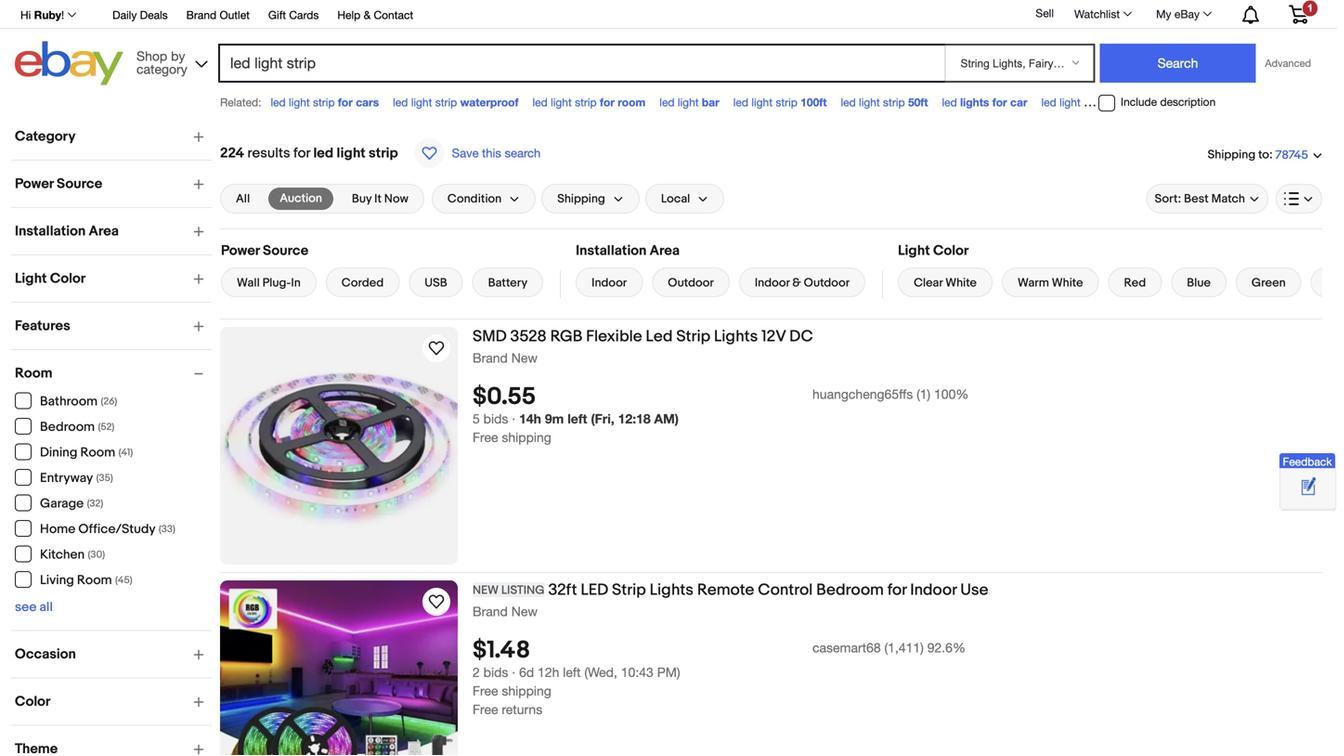 Task type: describe. For each thing, give the bounding box(es) containing it.
save this search
[[452, 146, 541, 160]]

kitchen (30)
[[40, 547, 105, 563]]

watchlist link
[[1065, 3, 1141, 25]]

clear
[[914, 276, 943, 290]]

0 horizontal spatial bedroom
[[40, 420, 95, 435]]

returns
[[502, 702, 543, 717]]

entryway (35)
[[40, 471, 113, 486]]

room
[[618, 96, 646, 109]]

led for led light strip 100ft
[[734, 96, 749, 109]]

save this search button
[[409, 138, 547, 169]]

bar
[[702, 96, 720, 109]]

lights inside new listing 32ft led strip lights remote control bedroom for indoor use brand new
[[650, 581, 694, 600]]

category button
[[15, 128, 212, 145]]

all
[[236, 192, 250, 206]]

indoor & outdoor
[[755, 276, 850, 290]]

see
[[15, 600, 37, 616]]

10:43
[[621, 665, 654, 680]]

led for led light bar
[[660, 96, 675, 109]]

strip for led light strip for cars
[[313, 96, 335, 109]]

1 vertical spatial color
[[50, 270, 86, 287]]

indoor link
[[576, 268, 643, 297]]

corded link
[[326, 268, 400, 297]]

advanced
[[1266, 57, 1312, 69]]

led light strip waterproof
[[393, 96, 519, 109]]

casemart68 (1,411) 92.6% 2 bids · 6d 12h left (wed, 10:43 pm) free shipping free returns
[[473, 640, 966, 717]]

shipping for 6d
[[502, 684, 552, 699]]

0 vertical spatial source
[[57, 176, 102, 192]]

warm white link
[[1003, 268, 1100, 297]]

deals
[[140, 8, 168, 21]]

left for 9m
[[568, 411, 588, 427]]

outdoor
[[1109, 96, 1152, 109]]

(30)
[[88, 549, 105, 561]]

bids for 2
[[484, 665, 509, 680]]

rgb
[[551, 327, 583, 347]]

Auction selected text field
[[280, 190, 322, 207]]

listing options selector. list view selected. image
[[1285, 191, 1315, 206]]

Search for anything text field
[[221, 46, 942, 81]]

0 horizontal spatial installation
[[15, 223, 86, 240]]

shop by category banner
[[10, 0, 1323, 90]]

main content containing $0.55
[[220, 119, 1338, 755]]

led light strip 100ft
[[734, 96, 827, 109]]

dining room (41)
[[40, 445, 133, 461]]

installation inside main content
[[576, 243, 647, 259]]

1 vertical spatial light color
[[15, 270, 86, 287]]

garage (32)
[[40, 496, 103, 512]]

(33)
[[159, 524, 175, 536]]

bathroom (26)
[[40, 394, 117, 410]]

in
[[291, 276, 301, 290]]

0 horizontal spatial power
[[15, 176, 54, 192]]

installation area inside main content
[[576, 243, 680, 259]]

contact
[[374, 8, 414, 21]]

1
[[1308, 2, 1314, 14]]

12:18
[[618, 411, 651, 427]]

local button
[[646, 184, 725, 214]]

32ft led strip lights remote control bedroom for indoor use heading
[[473, 581, 989, 600]]

shipping for shipping
[[558, 192, 606, 206]]

green
[[1252, 276, 1287, 290]]

battery
[[488, 276, 528, 290]]

224
[[220, 145, 244, 162]]

shipping for 14h
[[502, 430, 552, 445]]

led
[[581, 581, 609, 600]]

bedroom inside new listing 32ft led strip lights remote control bedroom for indoor use brand new
[[817, 581, 884, 600]]

kitchen
[[40, 547, 85, 563]]

my ebay link
[[1147, 3, 1221, 25]]

daily deals
[[113, 8, 168, 21]]

(fri,
[[591, 411, 615, 427]]

by
[[171, 48, 185, 64]]

3 free from the top
[[473, 702, 498, 717]]

best
[[1185, 192, 1210, 206]]

buy it now link
[[341, 188, 420, 210]]

(wed,
[[585, 665, 618, 680]]

match
[[1212, 192, 1246, 206]]

led
[[646, 327, 673, 347]]

local
[[661, 192, 691, 206]]

outdoor inside outdoor link
[[668, 276, 714, 290]]

waterproof
[[461, 96, 519, 109]]

car
[[1011, 96, 1028, 109]]

2 vertical spatial new
[[512, 604, 538, 619]]

50ft
[[909, 96, 929, 109]]

· for 6d
[[512, 665, 516, 680]]

light inside main content
[[899, 243, 931, 259]]

lights inside smd 3528 rgb flexible led strip lights 12v dc brand new
[[714, 327, 758, 347]]

bathroom
[[40, 394, 98, 410]]

for inside new listing 32ft led strip lights remote control bedroom for indoor use brand new
[[888, 581, 907, 600]]

help
[[338, 8, 361, 21]]

remote
[[698, 581, 755, 600]]

control
[[758, 581, 813, 600]]

2 vertical spatial color
[[15, 694, 51, 710]]

hi ruby !
[[20, 8, 64, 21]]

:
[[1270, 148, 1274, 162]]

led light strip for cars
[[271, 96, 379, 109]]

corded
[[342, 276, 384, 290]]

category
[[137, 61, 187, 77]]

white for clear white
[[946, 276, 977, 290]]

power source inside main content
[[221, 243, 309, 259]]

shop by category button
[[128, 41, 212, 81]]

32ft led strip lights remote control bedroom for indoor use image
[[220, 581, 458, 755]]

garage
[[40, 496, 84, 512]]

listing
[[502, 584, 545, 598]]

new inside smd 3528 rgb flexible led strip lights 12v dc brand new
[[512, 350, 538, 366]]

light inside main content
[[337, 145, 366, 162]]

sort:
[[1156, 192, 1182, 206]]

led inside main content
[[314, 145, 334, 162]]

· for 14h
[[512, 411, 516, 427]]

light for led light strip for room
[[551, 96, 572, 109]]

outlet
[[220, 8, 250, 21]]

green link
[[1237, 268, 1302, 297]]

occasion
[[15, 646, 76, 663]]

light for led light strip outdoor
[[1060, 96, 1081, 109]]

0 vertical spatial room
[[15, 365, 53, 382]]

warm
[[1018, 276, 1050, 290]]

led for led lights for car
[[943, 96, 958, 109]]

smd 3528 rgb flexible led strip lights 12v dc image
[[220, 327, 458, 565]]

& for indoor
[[793, 276, 802, 290]]

search
[[505, 146, 541, 160]]

5
[[473, 411, 480, 427]]

outdoor inside indoor & outdoor link
[[804, 276, 850, 290]]

to
[[1259, 148, 1270, 162]]

led light bar
[[660, 96, 720, 109]]

brand outlet link
[[186, 6, 250, 26]]

for left cars
[[338, 96, 353, 109]]

living room (45)
[[40, 573, 133, 589]]

buy it now
[[352, 192, 409, 206]]

battery link
[[473, 268, 544, 297]]

office/study
[[78, 522, 156, 538]]

room for living room
[[77, 573, 112, 589]]

& for help
[[364, 8, 371, 21]]

living
[[40, 573, 74, 589]]

(41)
[[119, 447, 133, 459]]

for right results
[[294, 145, 310, 162]]

bedroom (52)
[[40, 420, 115, 435]]

$1.48
[[473, 637, 531, 665]]

92.6%
[[928, 640, 966, 656]]

daily
[[113, 8, 137, 21]]

strip for led light strip 100ft
[[776, 96, 798, 109]]



Task type: locate. For each thing, give the bounding box(es) containing it.
0 vertical spatial light color
[[899, 243, 969, 259]]

& up dc
[[793, 276, 802, 290]]

free inside the huangcheng65ffs (1) 100% 5 bids · 14h 9m left (fri, 12:18 am) free shipping
[[473, 430, 498, 445]]

1 vertical spatial room
[[80, 445, 115, 461]]

lights
[[961, 96, 990, 109]]

1 horizontal spatial power source
[[221, 243, 309, 259]]

pm)
[[658, 665, 681, 680]]

free
[[473, 430, 498, 445], [473, 684, 498, 699], [473, 702, 498, 717]]

indoor up 12v
[[755, 276, 790, 290]]

1 outdoor from the left
[[668, 276, 714, 290]]

installation
[[15, 223, 86, 240], [576, 243, 647, 259]]

installation up indoor link
[[576, 243, 647, 259]]

none submit inside shop by category banner
[[1101, 44, 1257, 83]]

my ebay
[[1157, 7, 1200, 20]]

strip right led
[[612, 581, 646, 600]]

0 vertical spatial &
[[364, 8, 371, 21]]

0 vertical spatial power source
[[15, 176, 102, 192]]

0 horizontal spatial installation area
[[15, 223, 119, 240]]

(32)
[[87, 498, 103, 510]]

0 vertical spatial bids
[[484, 411, 509, 427]]

strip inside new listing 32ft led strip lights remote control bedroom for indoor use brand new
[[612, 581, 646, 600]]

· inside the casemart68 (1,411) 92.6% 2 bids · 6d 12h left (wed, 10:43 pm) free shipping free returns
[[512, 665, 516, 680]]

shipping inside the casemart68 (1,411) 92.6% 2 bids · 6d 12h left (wed, 10:43 pm) free shipping free returns
[[502, 684, 552, 699]]

am)
[[655, 411, 679, 427]]

cars
[[356, 96, 379, 109]]

power inside main content
[[221, 243, 260, 259]]

brand down smd on the left of the page
[[473, 350, 508, 366]]

100ft
[[801, 96, 827, 109]]

left right 9m
[[568, 411, 588, 427]]

1 horizontal spatial installation area
[[576, 243, 680, 259]]

1 vertical spatial ·
[[512, 665, 516, 680]]

14h
[[519, 411, 542, 427]]

9m
[[545, 411, 564, 427]]

auction
[[280, 191, 322, 206]]

1 vertical spatial area
[[650, 243, 680, 259]]

light down "search for anything" text field at the top of page
[[551, 96, 572, 109]]

strip left outdoor
[[1084, 96, 1106, 109]]

1 vertical spatial shipping
[[558, 192, 606, 206]]

1 horizontal spatial shipping
[[1208, 148, 1256, 162]]

strip left waterproof on the left top
[[436, 96, 457, 109]]

huangcheng65ffs (1) 100% 5 bids · 14h 9m left (fri, 12:18 am) free shipping
[[473, 387, 969, 445]]

sort: best match
[[1156, 192, 1246, 206]]

gift cards link
[[268, 6, 319, 26]]

0 vertical spatial shipping
[[1208, 148, 1256, 162]]

0 vertical spatial shipping
[[502, 430, 552, 445]]

& inside main content
[[793, 276, 802, 290]]

led for led light strip waterproof
[[393, 96, 408, 109]]

source up installation area dropdown button
[[57, 176, 102, 192]]

light color up features on the top of the page
[[15, 270, 86, 287]]

· left 6d
[[512, 665, 516, 680]]

brand
[[186, 8, 217, 21], [473, 350, 508, 366], [473, 604, 508, 619]]

strip for led light strip 50ft
[[884, 96, 906, 109]]

12h
[[538, 665, 560, 680]]

1 horizontal spatial installation
[[576, 243, 647, 259]]

1 vertical spatial source
[[263, 243, 309, 259]]

indoor inside new listing 32ft led strip lights remote control bedroom for indoor use brand new
[[911, 581, 957, 600]]

2 · from the top
[[512, 665, 516, 680]]

2 bids from the top
[[484, 665, 509, 680]]

smd 3528 rgb flexible led strip lights 12v dc link
[[473, 327, 1323, 350]]

led light strip outdoor
[[1042, 96, 1152, 109]]

cards
[[289, 8, 319, 21]]

1 vertical spatial light
[[15, 270, 47, 287]]

light up clear
[[899, 243, 931, 259]]

led for led light strip outdoor
[[1042, 96, 1057, 109]]

include
[[1121, 95, 1158, 108]]

brand inside new listing 32ft led strip lights remote control bedroom for indoor use brand new
[[473, 604, 508, 619]]

0 vertical spatial color
[[934, 243, 969, 259]]

1 horizontal spatial source
[[263, 243, 309, 259]]

1 horizontal spatial power
[[221, 243, 260, 259]]

2 horizontal spatial indoor
[[911, 581, 957, 600]]

light for led light strip waterproof
[[411, 96, 432, 109]]

1 vertical spatial strip
[[612, 581, 646, 600]]

power down the category
[[15, 176, 54, 192]]

new
[[512, 350, 538, 366], [473, 584, 499, 598], [512, 604, 538, 619]]

account navigation
[[10, 0, 1323, 29]]

1 vertical spatial installation area
[[576, 243, 680, 259]]

shipping for shipping to : 78745
[[1208, 148, 1256, 162]]

strip for led light strip waterproof
[[436, 96, 457, 109]]

0 vertical spatial free
[[473, 430, 498, 445]]

1 free from the top
[[473, 430, 498, 445]]

smd 3528 rgb flexible led strip lights 12v dc heading
[[473, 327, 814, 347]]

1 vertical spatial power source
[[221, 243, 309, 259]]

strip right "led"
[[677, 327, 711, 347]]

(1,411)
[[885, 640, 924, 656]]

led left lights
[[943, 96, 958, 109]]

(45)
[[115, 575, 133, 587]]

color button
[[15, 694, 212, 710]]

outdoor up "led"
[[668, 276, 714, 290]]

1 vertical spatial power
[[221, 243, 260, 259]]

led right car
[[1042, 96, 1057, 109]]

white for warm white
[[1053, 276, 1084, 290]]

0 vertical spatial ·
[[512, 411, 516, 427]]

light color
[[899, 243, 969, 259], [15, 270, 86, 287]]

2 vertical spatial brand
[[473, 604, 508, 619]]

area
[[89, 223, 119, 240], [650, 243, 680, 259]]

warm white
[[1018, 276, 1084, 290]]

feedback
[[1284, 455, 1333, 468]]

watch 32ft led strip lights remote control bedroom for indoor use image
[[426, 591, 448, 613]]

bids inside the casemart68 (1,411) 92.6% 2 bids · 6d 12h left (wed, 10:43 pm) free shipping free returns
[[484, 665, 509, 680]]

shipping inside shipping to : 78745
[[1208, 148, 1256, 162]]

gift
[[268, 8, 286, 21]]

1 vertical spatial bedroom
[[817, 581, 884, 600]]

condition button
[[432, 184, 536, 214]]

led right room
[[660, 96, 675, 109]]

room button
[[15, 365, 212, 382]]

room down '(30)'
[[77, 573, 112, 589]]

ebay
[[1175, 7, 1200, 20]]

1 vertical spatial installation
[[576, 243, 647, 259]]

1 horizontal spatial &
[[793, 276, 802, 290]]

left inside the huangcheng65ffs (1) 100% 5 bids · 14h 9m left (fri, 12:18 am) free shipping
[[568, 411, 588, 427]]

led right 100ft in the right of the page
[[841, 96, 856, 109]]

my
[[1157, 7, 1172, 20]]

32ft
[[549, 581, 577, 600]]

left inside the casemart68 (1,411) 92.6% 2 bids · 6d 12h left (wed, 10:43 pm) free shipping free returns
[[563, 665, 581, 680]]

free for 5
[[473, 430, 498, 445]]

led for led light strip 50ft
[[841, 96, 856, 109]]

bids
[[484, 411, 509, 427], [484, 665, 509, 680]]

light right bar
[[752, 96, 773, 109]]

area inside main content
[[650, 243, 680, 259]]

1 horizontal spatial light color
[[899, 243, 969, 259]]

gift cards
[[268, 8, 319, 21]]

ruby
[[34, 8, 61, 21]]

power source down the category
[[15, 176, 102, 192]]

left for 12h
[[563, 665, 581, 680]]

1 vertical spatial lights
[[650, 581, 694, 600]]

description
[[1161, 95, 1216, 108]]

free left returns
[[473, 702, 498, 717]]

& right the help
[[364, 8, 371, 21]]

· inside the huangcheng65ffs (1) 100% 5 bids · 14h 9m left (fri, 12:18 am) free shipping
[[512, 411, 516, 427]]

0 vertical spatial lights
[[714, 327, 758, 347]]

0 vertical spatial strip
[[677, 327, 711, 347]]

hi
[[20, 8, 31, 21]]

new down the 3528
[[512, 350, 538, 366]]

(35)
[[96, 472, 113, 485]]

light color up clear
[[899, 243, 969, 259]]

free down 5
[[473, 430, 498, 445]]

daily deals link
[[113, 6, 168, 26]]

light for led light bar
[[678, 96, 699, 109]]

None submit
[[1101, 44, 1257, 83]]

led for led light strip for room
[[533, 96, 548, 109]]

free for 2
[[473, 684, 498, 699]]

1 vertical spatial brand
[[473, 350, 508, 366]]

0 horizontal spatial power source
[[15, 176, 102, 192]]

bedroom up 'casemart68'
[[817, 581, 884, 600]]

& inside account navigation
[[364, 8, 371, 21]]

1 horizontal spatial bedroom
[[817, 581, 884, 600]]

!
[[61, 8, 64, 21]]

new left listing in the left of the page
[[473, 584, 499, 598]]

0 vertical spatial installation area
[[15, 223, 119, 240]]

strip for led light strip outdoor
[[1084, 96, 1106, 109]]

2 shipping from the top
[[502, 684, 552, 699]]

led up auction
[[314, 145, 334, 162]]

strip down "search for anything" text field at the top of page
[[575, 96, 597, 109]]

2 outdoor from the left
[[804, 276, 850, 290]]

auction link
[[269, 188, 333, 210]]

0 vertical spatial new
[[512, 350, 538, 366]]

white right clear
[[946, 276, 977, 290]]

0 vertical spatial power
[[15, 176, 54, 192]]

room up the "bathroom"
[[15, 365, 53, 382]]

0 horizontal spatial white
[[946, 276, 977, 290]]

1 horizontal spatial lights
[[714, 327, 758, 347]]

for left room
[[600, 96, 615, 109]]

save
[[452, 146, 479, 160]]

0 horizontal spatial lights
[[650, 581, 694, 600]]

it
[[375, 192, 382, 206]]

strip up buy it now 'link'
[[369, 145, 398, 162]]

lights
[[714, 327, 758, 347], [650, 581, 694, 600]]

0 vertical spatial area
[[89, 223, 119, 240]]

1 horizontal spatial light
[[899, 243, 931, 259]]

light left bar
[[678, 96, 699, 109]]

installation area up indoor link
[[576, 243, 680, 259]]

strip for led light strip for room
[[575, 96, 597, 109]]

led right cars
[[393, 96, 408, 109]]

room for dining room
[[80, 445, 115, 461]]

outdoor
[[668, 276, 714, 290], [804, 276, 850, 290]]

installation area up light color dropdown button on the top of page
[[15, 223, 119, 240]]

color up clear white link
[[934, 243, 969, 259]]

1 link
[[1279, 0, 1320, 27]]

0 horizontal spatial &
[[364, 8, 371, 21]]

1 vertical spatial new
[[473, 584, 499, 598]]

color inside main content
[[934, 243, 969, 259]]

light for led light strip 50ft
[[859, 96, 881, 109]]

installation area
[[15, 223, 119, 240], [576, 243, 680, 259]]

power up "wall"
[[221, 243, 260, 259]]

led right bar
[[734, 96, 749, 109]]

brand left outlet
[[186, 8, 217, 21]]

indoor up flexible
[[592, 276, 627, 290]]

brand inside smd 3528 rgb flexible led strip lights 12v dc brand new
[[473, 350, 508, 366]]

0 horizontal spatial indoor
[[592, 276, 627, 290]]

shipping inside dropdown button
[[558, 192, 606, 206]]

1 vertical spatial left
[[563, 665, 581, 680]]

bedroom down the "bathroom"
[[40, 420, 95, 435]]

light color inside main content
[[899, 243, 969, 259]]

light right car
[[1060, 96, 1081, 109]]

0 vertical spatial bedroom
[[40, 420, 95, 435]]

light up buy at the left of page
[[337, 145, 366, 162]]

1 horizontal spatial indoor
[[755, 276, 790, 290]]

lights left 12v
[[714, 327, 758, 347]]

clear white link
[[899, 268, 993, 297]]

0 horizontal spatial strip
[[612, 581, 646, 600]]

shipping inside the huangcheng65ffs (1) 100% 5 bids · 14h 9m left (fri, 12:18 am) free shipping
[[502, 430, 552, 445]]

0 vertical spatial left
[[568, 411, 588, 427]]

bids right 2
[[484, 665, 509, 680]]

strip inside main content
[[369, 145, 398, 162]]

1 horizontal spatial white
[[1053, 276, 1084, 290]]

light left 50ft
[[859, 96, 881, 109]]

light right cars
[[411, 96, 432, 109]]

room up (35)
[[80, 445, 115, 461]]

light up features on the top of the page
[[15, 270, 47, 287]]

indoor for indoor
[[592, 276, 627, 290]]

installation area button
[[15, 223, 212, 240]]

color down occasion
[[15, 694, 51, 710]]

1 vertical spatial bids
[[484, 665, 509, 680]]

2 free from the top
[[473, 684, 498, 699]]

power source up wall plug-in link
[[221, 243, 309, 259]]

1 shipping from the top
[[502, 430, 552, 445]]

for up (1,411)
[[888, 581, 907, 600]]

area up outdoor link
[[650, 243, 680, 259]]

strip inside smd 3528 rgb flexible led strip lights 12v dc brand new
[[677, 327, 711, 347]]

strip left cars
[[313, 96, 335, 109]]

entryway
[[40, 471, 93, 486]]

wall plug-in
[[237, 276, 301, 290]]

0 vertical spatial light
[[899, 243, 931, 259]]

led for led light strip for cars
[[271, 96, 286, 109]]

shipping up indoor link
[[558, 192, 606, 206]]

1 · from the top
[[512, 411, 516, 427]]

light for led light strip for cars
[[289, 96, 310, 109]]

bids for 5
[[484, 411, 509, 427]]

free down 2
[[473, 684, 498, 699]]

· left 14h
[[512, 411, 516, 427]]

1 vertical spatial &
[[793, 276, 802, 290]]

0 horizontal spatial shipping
[[558, 192, 606, 206]]

0 vertical spatial brand
[[186, 8, 217, 21]]

watchlist
[[1075, 7, 1121, 20]]

new down listing in the left of the page
[[512, 604, 538, 619]]

smd 3528 rgb flexible led strip lights 12v dc brand new
[[473, 327, 814, 366]]

light up 224 results for led light strip
[[289, 96, 310, 109]]

area up light color dropdown button on the top of page
[[89, 223, 119, 240]]

installation up light color dropdown button on the top of page
[[15, 223, 86, 240]]

1 horizontal spatial outdoor
[[804, 276, 850, 290]]

0 vertical spatial installation
[[15, 223, 86, 240]]

0 horizontal spatial outdoor
[[668, 276, 714, 290]]

indoor left the use
[[911, 581, 957, 600]]

outdoor link
[[653, 268, 730, 297]]

shipping left the to
[[1208, 148, 1256, 162]]

white right warm
[[1053, 276, 1084, 290]]

brand outlet
[[186, 8, 250, 21]]

0 horizontal spatial area
[[89, 223, 119, 240]]

2 white from the left
[[1053, 276, 1084, 290]]

led right related:
[[271, 96, 286, 109]]

0 horizontal spatial source
[[57, 176, 102, 192]]

left right 12h
[[563, 665, 581, 680]]

led light strip 50ft
[[841, 96, 929, 109]]

results
[[248, 145, 290, 162]]

source inside main content
[[263, 243, 309, 259]]

strip left 50ft
[[884, 96, 906, 109]]

1 vertical spatial free
[[473, 684, 498, 699]]

brand down listing in the left of the page
[[473, 604, 508, 619]]

bids inside the huangcheng65ffs (1) 100% 5 bids · 14h 9m left (fri, 12:18 am) free shipping
[[484, 411, 509, 427]]

1 horizontal spatial strip
[[677, 327, 711, 347]]

main content
[[220, 119, 1338, 755]]

red
[[1125, 276, 1147, 290]]

brand inside brand outlet link
[[186, 8, 217, 21]]

shipping down 14h
[[502, 430, 552, 445]]

2 vertical spatial free
[[473, 702, 498, 717]]

for
[[338, 96, 353, 109], [600, 96, 615, 109], [993, 96, 1008, 109], [294, 145, 310, 162], [888, 581, 907, 600]]

power source button
[[15, 176, 212, 192]]

outdoor up dc
[[804, 276, 850, 290]]

shop by category
[[137, 48, 187, 77]]

light for led light strip 100ft
[[752, 96, 773, 109]]

for left car
[[993, 96, 1008, 109]]

wall plug-in link
[[221, 268, 317, 297]]

bids right 5
[[484, 411, 509, 427]]

0 horizontal spatial light color
[[15, 270, 86, 287]]

shipping down 6d
[[502, 684, 552, 699]]

white
[[946, 276, 977, 290], [1053, 276, 1084, 290]]

100%
[[935, 387, 969, 402]]

usb link
[[409, 268, 463, 297]]

indoor for indoor & outdoor
[[755, 276, 790, 290]]

blue
[[1188, 276, 1212, 290]]

1 bids from the top
[[484, 411, 509, 427]]

strip left 100ft in the right of the page
[[776, 96, 798, 109]]

source up plug- on the left top of page
[[263, 243, 309, 259]]

1 horizontal spatial area
[[650, 243, 680, 259]]

0 horizontal spatial light
[[15, 270, 47, 287]]

2 vertical spatial room
[[77, 573, 112, 589]]

1 vertical spatial shipping
[[502, 684, 552, 699]]

led right waterproof on the left top
[[533, 96, 548, 109]]

watch smd 3528 rgb flexible led strip lights 12v dc image
[[426, 337, 448, 360]]

1 white from the left
[[946, 276, 977, 290]]

color up features on the top of the page
[[50, 270, 86, 287]]

lights left remote
[[650, 581, 694, 600]]



Task type: vqa. For each thing, say whether or not it's contained in the screenshot.


